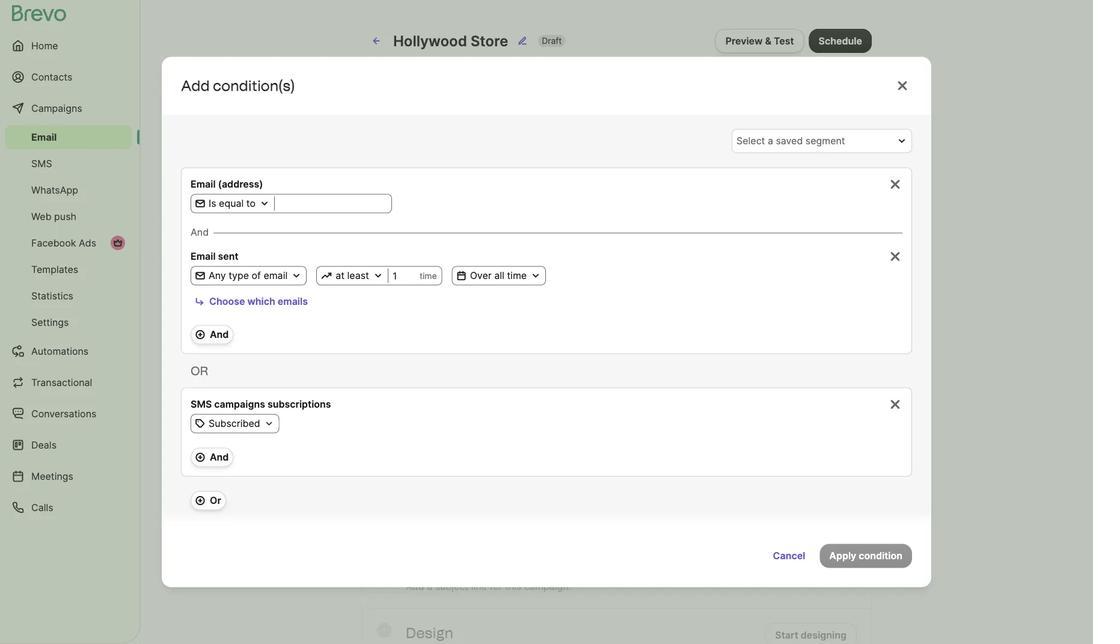 Task type: locate. For each thing, give the bounding box(es) containing it.
hollywood
[[393, 32, 467, 50]]

select left list(s)
[[411, 342, 439, 353]]

0 vertical spatial or
[[191, 363, 208, 378]]

0 horizontal spatial as
[[434, 471, 442, 479]]

save
[[820, 505, 842, 517]]

and up email sent
[[191, 226, 209, 238]]

subscriptions
[[268, 398, 331, 410]]

and down choose
[[210, 329, 229, 340]]

0 vertical spatial and button
[[191, 325, 234, 344]]

choose which emails button
[[191, 293, 312, 311]]

email for email (address)
[[191, 178, 216, 190]]

ads
[[79, 237, 96, 249]]

time left the send
[[420, 271, 437, 281]]

cancel for save
[[763, 505, 796, 517]]

and button down subscribed at left bottom
[[191, 448, 234, 467]]

deals link
[[5, 431, 132, 459]]

1 vertical spatial and button
[[191, 448, 234, 467]]

send
[[406, 226, 430, 238], [406, 471, 423, 479]]

as left you
[[500, 471, 508, 479]]

cancel left save
[[763, 505, 796, 517]]

1 vertical spatial or
[[210, 495, 221, 506]]

time right all
[[507, 270, 527, 281]]

any
[[209, 270, 226, 281]]

cancel button for apply condition
[[763, 544, 815, 568]]

over
[[470, 270, 492, 281]]

condition(s)
[[213, 77, 295, 94]]

&
[[765, 35, 771, 47]]

email sent
[[191, 250, 239, 262]]

time
[[507, 270, 527, 281], [420, 271, 437, 281]]

to
[[246, 198, 256, 209], [432, 226, 442, 238], [472, 277, 481, 288], [425, 471, 432, 479]]

0 vertical spatial sms
[[31, 158, 52, 169]]

1 horizontal spatial or
[[210, 495, 221, 506]]

1 vertical spatial cancel
[[773, 550, 805, 562]]

1 vertical spatial sms
[[191, 398, 212, 410]]

(address)
[[218, 178, 263, 190]]

0 horizontal spatial sms
[[31, 158, 52, 169]]

0 vertical spatial select
[[737, 135, 765, 147]]

choose
[[209, 296, 245, 307]]

to inside is equal to popup button
[[246, 198, 256, 209]]

conversations
[[31, 408, 96, 419]]

cancel left the apply
[[773, 550, 805, 562]]

cancel button for save
[[754, 499, 805, 523]]

your
[[567, 471, 582, 479]]

or
[[191, 363, 208, 378], [210, 495, 221, 506]]

as left many
[[434, 471, 442, 479]]

1 horizontal spatial time
[[507, 270, 527, 281]]

and button
[[191, 325, 234, 344], [191, 448, 234, 467]]

email up is
[[191, 178, 216, 190]]

cancel
[[763, 505, 796, 517], [773, 550, 805, 562]]

0 horizontal spatial select
[[411, 342, 439, 353]]

meetings link
[[5, 462, 132, 491]]

sent
[[218, 250, 239, 262]]

add
[[181, 77, 210, 94]]

send left many
[[406, 471, 423, 479]]

least
[[347, 270, 369, 281]]

select
[[737, 135, 765, 147], [411, 342, 439, 353]]

0 horizontal spatial or
[[191, 363, 208, 378]]

select a saved segment button
[[732, 129, 912, 153]]

unengaged
[[484, 277, 535, 288]]

contacts link
[[5, 63, 132, 91]]

to right equal
[[246, 198, 256, 209]]

1 horizontal spatial select
[[737, 135, 765, 147]]

is
[[209, 198, 216, 209]]

1 as from the left
[[434, 471, 442, 479]]

1 send from the top
[[406, 226, 430, 238]]

is equal to
[[209, 198, 256, 209]]

and down subscribed at left bottom
[[210, 451, 229, 463]]

sms
[[31, 158, 52, 169], [191, 398, 212, 410]]

0 vertical spatial cancel
[[763, 505, 796, 517]]

over all time
[[470, 270, 527, 281]]

1 horizontal spatial as
[[500, 471, 508, 479]]

email
[[264, 270, 288, 281]]

0 vertical spatial send
[[406, 226, 430, 238]]

to right the send
[[472, 277, 481, 288]]

as
[[434, 471, 442, 479], [500, 471, 508, 479]]

transactional link
[[5, 368, 132, 397]]

2 send from the top
[[406, 471, 423, 479]]

0 vertical spatial and
[[191, 226, 209, 238]]

sms up subscribed at left bottom
[[191, 398, 212, 410]]

1 and button from the top
[[191, 325, 234, 344]]

add condition(s)
[[181, 77, 295, 94]]

saved
[[776, 135, 803, 147]]

cancel button left save button
[[754, 499, 805, 523]]

1 vertical spatial send
[[406, 471, 423, 479]]

0 vertical spatial cancel button
[[754, 499, 805, 523]]

cancel button
[[754, 499, 805, 523], [763, 544, 815, 568]]

time inside popup button
[[507, 270, 527, 281]]

email
[[31, 131, 57, 143], [191, 178, 216, 190], [191, 250, 216, 262]]

calls link
[[5, 493, 132, 522]]

0 vertical spatial email
[[31, 131, 57, 143]]

email for email sent
[[191, 250, 216, 262]]

and button down choose
[[191, 325, 234, 344]]

email up any
[[191, 250, 216, 262]]

send up the don't
[[406, 226, 430, 238]]

1 horizontal spatial sms
[[191, 398, 212, 410]]

select inside popup button
[[737, 135, 765, 147]]

cancel button left the apply
[[763, 544, 815, 568]]

to left many
[[425, 471, 432, 479]]

select inside 'popup button'
[[411, 342, 439, 353]]

all
[[494, 270, 504, 281]]

1 vertical spatial cancel button
[[763, 544, 815, 568]]

contacts
[[31, 71, 72, 83]]

and for first and 'button' from the top
[[210, 329, 229, 340]]

select left a
[[737, 135, 765, 147]]

campaigns
[[214, 398, 265, 410]]

preview
[[726, 35, 763, 47]]

emails
[[278, 296, 308, 307]]

deals
[[31, 439, 57, 451]]

None number field
[[388, 270, 420, 282]]

1 vertical spatial select
[[411, 342, 439, 353]]

1 vertical spatial and
[[210, 329, 229, 340]]

email down campaigns on the left
[[31, 131, 57, 143]]

email for email
[[31, 131, 57, 143]]

facebook
[[31, 237, 76, 249]]

left___rvooi image
[[113, 238, 123, 248]]

sms up whatsapp
[[31, 158, 52, 169]]

web push link
[[5, 204, 132, 228]]

equal
[[219, 198, 244, 209]]

1 vertical spatial email
[[191, 178, 216, 190]]

2 vertical spatial email
[[191, 250, 216, 262]]

2 vertical spatial and
[[210, 451, 229, 463]]



Task type: describe. For each thing, give the bounding box(es) containing it.
contacts
[[537, 277, 577, 288]]

home
[[31, 40, 58, 51]]

0 horizontal spatial time
[[420, 271, 437, 281]]

plan
[[584, 471, 598, 479]]

don't send to unengaged contacts
[[420, 277, 577, 288]]

meetings
[[31, 470, 73, 482]]

automations
[[31, 345, 89, 357]]

you
[[510, 471, 522, 479]]

automations link
[[5, 337, 132, 366]]

condition
[[859, 550, 903, 562]]

web
[[31, 210, 51, 222]]

whatsapp link
[[5, 178, 132, 202]]

settings
[[31, 316, 69, 328]]

segment(s)
[[482, 342, 533, 353]]

templates link
[[5, 257, 132, 281]]

send
[[447, 277, 469, 288]]

select list(s) or segment(s)
[[411, 342, 533, 353]]

send to
[[406, 226, 442, 238]]

templates
[[31, 263, 78, 275]]

wish,
[[524, 471, 542, 479]]

campaigns link
[[5, 94, 132, 123]]

send to as many recipients as you wish, within your plan limits.
[[406, 471, 620, 479]]

transactional
[[31, 376, 92, 388]]

home link
[[5, 31, 132, 60]]

send for send to as many recipients as you wish, within your plan limits.
[[406, 471, 423, 479]]

schedule
[[819, 35, 862, 47]]

many
[[444, 471, 463, 479]]

facebook ads
[[31, 237, 96, 249]]

a
[[768, 135, 773, 147]]

statistics link
[[5, 284, 132, 308]]

email link
[[5, 125, 132, 149]]

web push
[[31, 210, 76, 222]]

over all time button
[[470, 268, 545, 283]]

choose which emails
[[209, 296, 308, 307]]

preview & test button
[[715, 29, 804, 53]]

whatsapp
[[31, 184, 78, 196]]

or button
[[191, 491, 226, 510]]

settings link
[[5, 310, 132, 334]]

any type of email button
[[209, 268, 306, 283]]

hollywood store
[[393, 32, 508, 50]]

conversations link
[[5, 399, 132, 428]]

apply
[[829, 550, 856, 562]]

to up the don't
[[432, 226, 442, 238]]

recipients
[[465, 471, 498, 479]]

email (address)
[[191, 178, 263, 190]]

test
[[774, 35, 794, 47]]

type
[[229, 270, 249, 281]]

limits.
[[600, 471, 620, 479]]

statistics
[[31, 290, 73, 302]]

select for select list(s) or segment(s)
[[411, 342, 439, 353]]

or inside button
[[210, 495, 221, 506]]

2 and button from the top
[[191, 448, 234, 467]]

sms link
[[5, 152, 132, 176]]

select for select a saved segment
[[737, 135, 765, 147]]

draft
[[542, 36, 562, 46]]

push
[[54, 210, 76, 222]]

preview & test
[[726, 35, 794, 47]]

select a saved segment
[[737, 135, 845, 147]]

which
[[247, 296, 275, 307]]

at
[[336, 270, 345, 281]]

store
[[471, 32, 508, 50]]

sms for sms
[[31, 158, 52, 169]]

schedule button
[[809, 29, 872, 53]]

apply condition button
[[820, 544, 912, 568]]

send for send to
[[406, 226, 430, 238]]

save button
[[810, 499, 852, 523]]

don't
[[420, 277, 444, 288]]

campaigns
[[31, 102, 82, 114]]

and for second and 'button' from the top of the page
[[210, 451, 229, 463]]

cancel for apply condition
[[773, 550, 805, 562]]

of
[[252, 270, 261, 281]]

sms for sms campaigns subscriptions
[[191, 398, 212, 410]]

subscribed button
[[209, 416, 279, 431]]

calls
[[31, 501, 53, 513]]

or
[[470, 342, 479, 353]]

list(s)
[[442, 342, 467, 353]]

facebook ads link
[[5, 231, 132, 255]]

2 as from the left
[[500, 471, 508, 479]]

at least
[[336, 270, 369, 281]]

is equal to button
[[209, 196, 274, 211]]

at least button
[[336, 268, 388, 283]]

sms campaigns subscriptions
[[191, 398, 331, 410]]



Task type: vqa. For each thing, say whether or not it's contained in the screenshot.
with to the left
no



